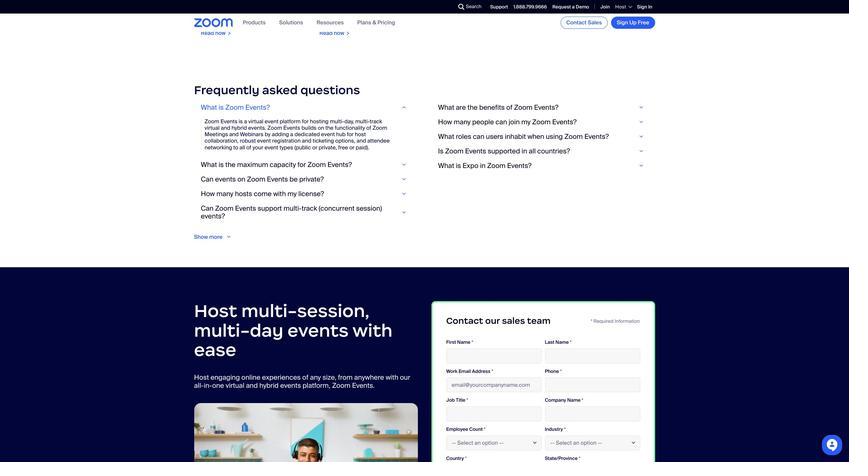 Task type: vqa. For each thing, say whether or not it's contained in the screenshot.
be
yes



Task type: describe. For each thing, give the bounding box(es) containing it.
planning
[[335, 7, 357, 14]]

job
[[446, 398, 455, 404]]

what are the benefits of zoom events?
[[438, 103, 559, 112]]

0 vertical spatial read now
[[557, 13, 582, 20]]

come
[[254, 190, 272, 198]]

sign in link
[[638, 4, 653, 10]]

experiences
[[262, 373, 301, 382]]

maximum
[[237, 160, 268, 169]]

sign for sign up free
[[617, 19, 629, 26]]

using
[[546, 132, 563, 141]]

what for what are the benefits of zoom events?
[[438, 103, 455, 112]]

contact sales link
[[561, 17, 608, 29]]

are
[[456, 103, 466, 112]]

what for what is zoom events?
[[201, 103, 217, 112]]

join
[[509, 118, 520, 126]]

products
[[243, 19, 266, 26]]

expo
[[463, 161, 479, 170]]

1 horizontal spatial all
[[529, 147, 536, 156]]

events. inside the zoom events is a virtual event platform for hosting multi-day, multi-track virtual and hybrid events. zoom events builds on the functionality of zoom meetings and webinars by adding a dedicated event hub for host collaboration, robust event registration and ticketing options, and attendee networking to all of your event types (public or private, free or paid).
[[248, 124, 266, 132]]

and inside host engaging online experiences of any size, from anywhere with our all-in-one virtual and hybrid events platform, zoom events.
[[246, 381, 258, 390]]

collaboration,
[[205, 137, 239, 145]]

how many people can join my zoom events?
[[438, 118, 577, 126]]

with inside learn best practices and recommendations to help you host and manage a successful virtual experience with zoom events. read now
[[230, 20, 240, 27]]

with inside host multi-session, multi-day events with ease
[[353, 320, 393, 342]]

license?
[[299, 190, 324, 198]]

day,
[[345, 118, 354, 125]]

you inside find everything you need to know about planning and hosting online and hybrid campus events.
[[359, 0, 368, 8]]

sign for sign in
[[638, 4, 648, 10]]

what for what roles can users inhabit when using zoom events?
[[438, 132, 455, 141]]

zoom up private?
[[308, 160, 326, 169]]

hybrid inside host engaging online experiences of any size, from anywhere with our all-in-one virtual and hybrid events platform, zoom events.
[[260, 381, 279, 390]]

first
[[446, 339, 456, 346]]

zoom up meetings
[[205, 118, 219, 125]]

search
[[466, 3, 482, 9]]

host engaging online experiences of any size, from anywhere with our all-in-one virtual and hybrid events platform, zoom events.
[[194, 373, 410, 390]]

can events on zoom events be private? button
[[201, 175, 411, 184]]

platform
[[280, 118, 301, 125]]

join
[[601, 4, 610, 10]]

supported
[[488, 147, 520, 156]]

online inside host engaging online experiences of any size, from anywhere with our all-in-one virtual and hybrid events platform, zoom events.
[[242, 373, 261, 382]]

and left robust
[[229, 131, 239, 138]]

frequently asked questions element
[[194, 83, 655, 241]]

hub
[[336, 131, 346, 138]]

is inside the zoom events is a virtual event platform for hosting multi-day, multi-track virtual and hybrid events. zoom events builds on the functionality of zoom meetings and webinars by adding a dedicated event hub for host collaboration, robust event registration and ticketing options, and attendee networking to all of your event types (public or private, free or paid).
[[239, 118, 243, 125]]

support
[[491, 4, 508, 10]]

find everything you need to know about planning and hosting online and hybrid campus events.
[[320, 0, 404, 20]]

required
[[594, 318, 614, 325]]

the inside the zoom events is a virtual event platform for hosting multi-day, multi-track virtual and hybrid events. zoom events builds on the functionality of zoom meetings and webinars by adding a dedicated event hub for host collaboration, robust event registration and ticketing options, and attendee networking to all of your event types (public or private, free or paid).
[[326, 124, 334, 132]]

learn
[[201, 0, 215, 8]]

attendee
[[368, 137, 390, 145]]

experience
[[201, 20, 229, 27]]

hosting inside find everything you need to know about planning and hosting online and hybrid campus events.
[[369, 7, 388, 14]]

and down find
[[320, 13, 329, 20]]

zoom events is a virtual event platform for hosting multi-day, multi-track virtual and hybrid events. zoom events builds on the functionality of zoom meetings and webinars by adding a dedicated event hub for host collaboration, robust event registration and ticketing options, and attendee networking to all of your event types (public or private, free or paid).
[[205, 118, 390, 151]]

solutions
[[279, 19, 303, 26]]

with inside frequently asked questions element
[[273, 190, 286, 198]]

online inside find everything you need to know about planning and hosting online and hybrid campus events.
[[389, 7, 404, 14]]

zoom right using
[[565, 132, 583, 141]]

on inside the zoom events is a virtual event platform for hosting multi-day, multi-track virtual and hybrid events. zoom events builds on the functionality of zoom meetings and webinars by adding a dedicated event hub for host collaboration, robust event registration and ticketing options, and attendee networking to all of your event types (public or private, free or paid).
[[318, 124, 324, 132]]

zoom down "frequently"
[[225, 103, 244, 112]]

sales
[[502, 316, 525, 327]]

1 or from the left
[[312, 144, 318, 151]]

is zoom events supported in all countries?
[[438, 147, 570, 156]]

paid).
[[356, 144, 369, 151]]

adding
[[272, 131, 289, 138]]

and up plans
[[358, 7, 368, 14]]

private,
[[319, 144, 337, 151]]

virtual up the "webinars"
[[249, 118, 264, 125]]

what is zoom events?
[[201, 103, 270, 112]]

solutions button
[[279, 19, 303, 26]]

what is the maximum capacity for zoom events?
[[201, 160, 352, 169]]

events inside frequently asked questions element
[[215, 175, 236, 184]]

webinars
[[240, 131, 264, 138]]

and right options,
[[357, 137, 366, 145]]

hosting inside the zoom events is a virtual event platform for hosting multi-day, multi-track virtual and hybrid events. zoom events builds on the functionality of zoom meetings and webinars by adding a dedicated event hub for host collaboration, robust event registration and ticketing options, and attendee networking to all of your event types (public or private, free or paid).
[[310, 118, 329, 125]]

(public
[[295, 144, 311, 151]]

my for zoom
[[522, 118, 531, 126]]

private?
[[299, 175, 324, 184]]

events. inside host engaging online experiences of any size, from anywhere with our all-in-one virtual and hybrid events platform, zoom events.
[[352, 381, 375, 390]]

of inside host engaging online experiences of any size, from anywhere with our all-in-one virtual and hybrid events platform, zoom events.
[[302, 373, 309, 382]]

multi- inside the can zoom events support multi-track (concurrent session) events?
[[284, 204, 302, 213]]

can for can events on zoom events be private?
[[201, 175, 214, 184]]

contact for contact our sales team
[[446, 316, 483, 327]]

of up the attendee
[[367, 124, 371, 132]]

to inside learn best practices and recommendations to help you host and manage a successful virtual experience with zoom events. read now
[[248, 7, 253, 14]]

zoom up the attendee
[[373, 124, 387, 132]]

join link
[[601, 4, 610, 10]]

event right robust
[[257, 137, 271, 145]]

state/province
[[545, 456, 578, 462]]

size,
[[323, 373, 337, 382]]

0 vertical spatial for
[[302, 118, 309, 125]]

any
[[310, 373, 321, 382]]

* right address
[[492, 369, 494, 375]]

successful
[[238, 13, 265, 20]]

people
[[472, 118, 494, 126]]

work
[[446, 369, 458, 375]]

* right title
[[467, 398, 468, 404]]

1 horizontal spatial our
[[486, 316, 500, 327]]

plans
[[358, 19, 371, 26]]

events inside host multi-session, multi-day events with ease
[[288, 320, 349, 342]]

show more
[[194, 234, 223, 241]]

and down "learn"
[[201, 13, 210, 20]]

zoom right is
[[445, 147, 464, 156]]

sales
[[588, 19, 602, 26]]

best
[[217, 0, 228, 8]]

last name *
[[545, 339, 572, 346]]

2 horizontal spatial now
[[572, 13, 582, 20]]

the for what is the maximum capacity for zoom events?
[[225, 160, 236, 169]]

support
[[258, 204, 282, 213]]

what is expo in zoom events? button
[[438, 161, 649, 170]]

search image
[[458, 4, 464, 10]]

zoom up registration
[[268, 124, 282, 132]]

users
[[486, 132, 504, 141]]

1 horizontal spatial read
[[320, 30, 333, 37]]

how many hosts come with my license? button
[[201, 190, 411, 198]]

frequently
[[194, 83, 260, 98]]

find
[[320, 0, 330, 8]]

* right the 'country'
[[465, 456, 467, 462]]

learn best practices and recommendations to help you host and manage a successful virtual experience with zoom events. read now
[[201, 0, 288, 37]]

zoom logo image
[[194, 18, 233, 27]]

(concurrent
[[319, 204, 355, 213]]

* right company
[[582, 398, 584, 404]]

builds
[[302, 124, 317, 132]]

request a demo link
[[553, 4, 589, 10]]

email@yourcompanyname.com text field
[[446, 378, 542, 393]]

events down what is the maximum capacity for zoom events?
[[267, 175, 288, 184]]

what is the maximum capacity for zoom events? button
[[201, 160, 411, 169]]

first name *
[[446, 339, 474, 346]]

session,
[[297, 300, 370, 322]]

name for first
[[457, 339, 471, 346]]

by
[[265, 131, 271, 138]]

more
[[209, 234, 223, 241]]

and up successful
[[253, 0, 263, 8]]

search image
[[458, 4, 464, 10]]

plans & pricing link
[[358, 19, 395, 26]]

events inside host engaging online experiences of any size, from anywhere with our all-in-one virtual and hybrid events platform, zoom events.
[[280, 381, 301, 390]]

0 vertical spatial in
[[522, 147, 527, 156]]

how many people can join my zoom events? button
[[438, 118, 649, 126]]

team
[[527, 316, 551, 327]]

all inside the zoom events is a virtual event platform for hosting multi-day, multi-track virtual and hybrid events. zoom events builds on the functionality of zoom meetings and webinars by adding a dedicated event hub for host collaboration, robust event registration and ticketing options, and attendee networking to all of your event types (public or private, free or paid).
[[240, 144, 245, 151]]

1 vertical spatial in
[[480, 161, 486, 170]]

* left required
[[591, 318, 593, 325]]

track inside the can zoom events support multi-track (concurrent session) events?
[[302, 204, 317, 213]]



Task type: locate. For each thing, give the bounding box(es) containing it.
hybrid inside the zoom events is a virtual event platform for hosting multi-day, multi-track virtual and hybrid events. zoom events builds on the functionality of zoom meetings and webinars by adding a dedicated event hub for host collaboration, robust event registration and ticketing options, and attendee networking to all of your event types (public or private, free or paid).
[[232, 124, 247, 132]]

campus
[[347, 13, 367, 20]]

or right free
[[350, 144, 355, 151]]

1 vertical spatial on
[[238, 175, 245, 184]]

and up collaboration,
[[221, 124, 230, 132]]

multi-
[[330, 118, 345, 125], [355, 118, 370, 125], [284, 204, 302, 213], [242, 300, 297, 322], [194, 320, 250, 342]]

a left demo
[[572, 4, 575, 10]]

help
[[254, 7, 265, 14]]

on up hosts
[[238, 175, 245, 184]]

online up pricing
[[389, 7, 404, 14]]

contact down request a demo "link"
[[567, 19, 587, 26]]

with inside host engaging online experiences of any size, from anywhere with our all-in-one virtual and hybrid events platform, zoom events.
[[386, 373, 399, 382]]

virtual up collaboration,
[[205, 124, 220, 132]]

what are the benefits of zoom events? button
[[438, 103, 649, 112]]

is down what is zoom events?
[[239, 118, 243, 125]]

your
[[253, 144, 263, 151]]

0 horizontal spatial or
[[312, 144, 318, 151]]

events down what is zoom events?
[[221, 118, 238, 125]]

you left need
[[359, 0, 368, 8]]

from
[[338, 373, 353, 382]]

types
[[280, 144, 293, 151]]

what down is
[[438, 161, 455, 170]]

many for people
[[454, 118, 471, 126]]

0 vertical spatial events.
[[368, 13, 386, 20]]

what
[[201, 103, 217, 112], [438, 103, 455, 112], [438, 132, 455, 141], [201, 160, 217, 169], [438, 161, 455, 170]]

many for hosts
[[217, 190, 233, 198]]

None text field
[[545, 349, 640, 364], [446, 407, 542, 422], [545, 349, 640, 364], [446, 407, 542, 422]]

is for what is zoom events?
[[219, 103, 224, 112]]

0 horizontal spatial our
[[400, 373, 410, 382]]

1 vertical spatial hybrid
[[232, 124, 247, 132]]

functionality
[[335, 124, 365, 132]]

information
[[615, 318, 640, 325]]

what roles can users inhabit when using zoom events? button
[[438, 132, 649, 141]]

0 vertical spatial many
[[454, 118, 471, 126]]

contact up first name *
[[446, 316, 483, 327]]

frequently asked questions
[[194, 83, 360, 98]]

a right manage
[[233, 13, 236, 20]]

robust
[[240, 137, 256, 145]]

employee
[[446, 427, 468, 433]]

state/province *
[[545, 456, 581, 462]]

host for host multi-session, multi-day events with ease
[[194, 300, 237, 322]]

0 vertical spatial hybrid
[[330, 13, 346, 20]]

of left your
[[247, 144, 251, 151]]

0 horizontal spatial hosting
[[310, 118, 329, 125]]

contact for contact sales
[[567, 19, 587, 26]]

hosts
[[235, 190, 252, 198]]

host for host popup button
[[616, 4, 627, 10]]

zoom inside learn best practices and recommendations to help you host and manage a successful virtual experience with zoom events. read now
[[242, 20, 256, 27]]

or
[[312, 144, 318, 151], [350, 144, 355, 151]]

name for company
[[568, 398, 581, 404]]

1 horizontal spatial can
[[496, 118, 507, 126]]

now inside learn best practices and recommendations to help you host and manage a successful virtual experience with zoom events. read now
[[215, 30, 226, 37]]

1 horizontal spatial read now
[[557, 13, 582, 20]]

contact
[[567, 19, 587, 26], [446, 316, 483, 327]]

now down request a demo "link"
[[572, 13, 582, 20]]

1 vertical spatial contact
[[446, 316, 483, 327]]

1 vertical spatial can
[[473, 132, 485, 141]]

events down hosts
[[235, 204, 256, 213]]

0 vertical spatial the
[[468, 103, 478, 112]]

host for host engaging online experiences of any size, from anywhere with our all-in-one virtual and hybrid events platform, zoom events.
[[194, 373, 209, 382]]

event up by
[[265, 118, 279, 125]]

country *
[[446, 456, 467, 462]]

2 or from the left
[[350, 144, 355, 151]]

all-
[[194, 381, 204, 390]]

0 vertical spatial host
[[277, 7, 288, 14]]

0 horizontal spatial events.
[[258, 20, 276, 27]]

all down when on the right top of the page
[[529, 147, 536, 156]]

plans & pricing
[[358, 19, 395, 26]]

can events on zoom events be private?
[[201, 175, 324, 184]]

now down 'resources'
[[334, 30, 344, 37]]

can inside the can zoom events support multi-track (concurrent session) events?
[[201, 204, 214, 213]]

events.
[[368, 13, 386, 20], [248, 124, 266, 132]]

host button
[[616, 4, 632, 10]]

now down experience
[[215, 30, 226, 37]]

our inside host engaging online experiences of any size, from anywhere with our all-in-one virtual and hybrid events platform, zoom events.
[[400, 373, 410, 382]]

contact our sales team element
[[432, 301, 655, 463]]

zoom right platform,
[[332, 381, 351, 390]]

my for license?
[[288, 190, 297, 198]]

host inside learn best practices and recommendations to help you host and manage a successful virtual experience with zoom events. read now
[[277, 7, 288, 14]]

events.
[[258, 20, 276, 27], [352, 381, 375, 390]]

0 horizontal spatial my
[[288, 190, 297, 198]]

1 horizontal spatial host
[[355, 131, 366, 138]]

name right last
[[556, 339, 569, 346]]

1 horizontal spatial many
[[454, 118, 471, 126]]

1 horizontal spatial to
[[248, 7, 253, 14]]

1 horizontal spatial sign
[[638, 4, 648, 10]]

1 horizontal spatial the
[[326, 124, 334, 132]]

can zoom events support multi-track (concurrent session) events?
[[201, 204, 382, 221]]

you inside learn best practices and recommendations to help you host and manage a successful virtual experience with zoom events. read now
[[267, 7, 275, 14]]

read now
[[557, 13, 582, 20], [320, 30, 344, 37]]

0 horizontal spatial host
[[277, 7, 288, 14]]

for up dedicated
[[302, 118, 309, 125]]

you right the help
[[267, 7, 275, 14]]

1 can from the top
[[201, 175, 214, 184]]

1 horizontal spatial events.
[[352, 381, 375, 390]]

of up how many people can join my zoom events?
[[507, 103, 513, 112]]

all
[[240, 144, 245, 151], [529, 147, 536, 156]]

1 horizontal spatial now
[[334, 30, 344, 37]]

what down networking at the left of page
[[201, 160, 217, 169]]

event left hub
[[321, 131, 335, 138]]

0 vertical spatial can
[[201, 175, 214, 184]]

to right need
[[383, 0, 388, 8]]

1 vertical spatial for
[[347, 131, 354, 138]]

virtual inside host engaging online experiences of any size, from anywhere with our all-in-one virtual and hybrid events platform, zoom events.
[[226, 381, 245, 390]]

1 vertical spatial how
[[201, 190, 215, 198]]

can for can zoom events support multi-track (concurrent session) events?
[[201, 204, 214, 213]]

2 vertical spatial the
[[225, 160, 236, 169]]

host
[[616, 4, 627, 10], [194, 300, 237, 322], [194, 373, 209, 382]]

what left the are
[[438, 103, 455, 112]]

track inside the zoom events is a virtual event platform for hosting multi-day, multi-track virtual and hybrid events. zoom events builds on the functionality of zoom meetings and webinars by adding a dedicated event hub for host collaboration, robust event registration and ticketing options, and attendee networking to all of your event types (public or private, free or paid).
[[370, 118, 382, 125]]

0 horizontal spatial sign
[[617, 19, 629, 26]]

and down builds on the left top of page
[[302, 137, 312, 145]]

host multi-session, multi-day events with ease
[[194, 300, 393, 361]]

roles
[[456, 132, 472, 141]]

1 vertical spatial my
[[288, 190, 297, 198]]

0 vertical spatial on
[[318, 124, 324, 132]]

0 vertical spatial sign
[[638, 4, 648, 10]]

0 horizontal spatial can
[[473, 132, 485, 141]]

host inside host engaging online experiences of any size, from anywhere with our all-in-one virtual and hybrid events platform, zoom events.
[[194, 373, 209, 382]]

events?
[[246, 103, 270, 112], [534, 103, 559, 112], [553, 118, 577, 126], [585, 132, 609, 141], [328, 160, 352, 169], [507, 161, 532, 170]]

0 vertical spatial contact
[[567, 19, 587, 26]]

0 vertical spatial track
[[370, 118, 382, 125]]

what for what is expo in zoom events?
[[438, 161, 455, 170]]

None search field
[[434, 1, 460, 12]]

1 horizontal spatial hybrid
[[260, 381, 279, 390]]

a inside learn best practices and recommendations to help you host and manage a successful virtual experience with zoom events. read now
[[233, 13, 236, 20]]

networking
[[205, 144, 232, 151]]

options,
[[335, 137, 356, 145]]

0 vertical spatial hosting
[[369, 7, 388, 14]]

engaging
[[211, 373, 240, 382]]

* right phone
[[560, 369, 562, 375]]

to left the help
[[248, 7, 253, 14]]

to left robust
[[233, 144, 238, 151]]

up
[[630, 19, 637, 26]]

1 vertical spatial host
[[355, 131, 366, 138]]

demo
[[576, 4, 589, 10]]

events. inside learn best practices and recommendations to help you host and manage a successful virtual experience with zoom events. read now
[[258, 20, 276, 27]]

1 horizontal spatial in
[[522, 147, 527, 156]]

1 vertical spatial events.
[[248, 124, 266, 132]]

free
[[338, 144, 348, 151]]

1 vertical spatial events.
[[352, 381, 375, 390]]

free
[[638, 19, 650, 26]]

what is zoom events? button
[[201, 103, 411, 112]]

what down "frequently"
[[201, 103, 217, 112]]

session)
[[356, 204, 382, 213]]

0 vertical spatial online
[[389, 7, 404, 14]]

how
[[438, 118, 452, 126], [201, 190, 215, 198]]

track
[[370, 118, 382, 125], [302, 204, 317, 213]]

a up the "webinars"
[[244, 118, 247, 125]]

events up registration
[[284, 124, 300, 132]]

0 horizontal spatial to
[[233, 144, 238, 151]]

0 vertical spatial events
[[215, 175, 236, 184]]

pricing
[[378, 19, 395, 26]]

zoom down the help
[[242, 20, 256, 27]]

zoom inside the can zoom events support multi-track (concurrent session) events?
[[215, 204, 234, 213]]

0 horizontal spatial contact
[[446, 316, 483, 327]]

2 vertical spatial host
[[194, 373, 209, 382]]

1 horizontal spatial or
[[350, 144, 355, 151]]

2 can from the top
[[201, 204, 214, 213]]

1 vertical spatial events
[[288, 320, 349, 342]]

1.888.799.9666 link
[[514, 4, 547, 10]]

hosting up plans & pricing
[[369, 7, 388, 14]]

zoom up what roles can users inhabit when using zoom events? dropdown button
[[533, 118, 551, 126]]

is for what is expo in zoom events?
[[456, 161, 461, 170]]

and
[[253, 0, 263, 8], [358, 7, 368, 14], [201, 13, 210, 20], [320, 13, 329, 20], [221, 124, 230, 132], [229, 131, 239, 138], [302, 137, 312, 145], [357, 137, 366, 145], [246, 381, 258, 390]]

* right first
[[472, 339, 474, 346]]

0 vertical spatial host
[[616, 4, 627, 10]]

virtual
[[266, 13, 281, 20], [249, 118, 264, 125], [205, 124, 220, 132], [226, 381, 245, 390]]

how up is
[[438, 118, 452, 126]]

country
[[446, 456, 464, 462]]

in
[[649, 4, 653, 10]]

a right "adding"
[[290, 131, 293, 138]]

1 vertical spatial many
[[217, 190, 233, 198]]

dedicated
[[295, 131, 320, 138]]

is down networking at the left of page
[[219, 160, 224, 169]]

now
[[572, 13, 582, 20], [215, 30, 226, 37], [334, 30, 344, 37]]

count
[[470, 427, 483, 433]]

sign up free link
[[611, 17, 655, 29]]

is
[[438, 147, 444, 156]]

in down what roles can users inhabit when using zoom events?
[[522, 147, 527, 156]]

1 horizontal spatial you
[[359, 0, 368, 8]]

ease
[[194, 339, 236, 361]]

1 horizontal spatial contact
[[567, 19, 587, 26]]

read down request on the right of the page
[[557, 13, 570, 20]]

* right count
[[484, 427, 486, 433]]

None text field
[[446, 349, 542, 364], [545, 378, 640, 393], [545, 407, 640, 422], [446, 349, 542, 364], [545, 378, 640, 393], [545, 407, 640, 422]]

read now link
[[550, 0, 655, 43]]

* right state/province
[[579, 456, 581, 462]]

how for how many people can join my zoom events?
[[438, 118, 452, 126]]

countries?
[[538, 147, 570, 156]]

host up solutions popup button
[[277, 7, 288, 14]]

title
[[456, 398, 466, 404]]

0 horizontal spatial events.
[[248, 124, 266, 132]]

read now down request a demo
[[557, 13, 582, 20]]

2 vertical spatial events
[[280, 381, 301, 390]]

all left your
[[240, 144, 245, 151]]

1 vertical spatial our
[[400, 373, 410, 382]]

* right last
[[570, 339, 572, 346]]

1 horizontal spatial events.
[[368, 13, 386, 20]]

0 horizontal spatial how
[[201, 190, 215, 198]]

company
[[545, 398, 566, 404]]

and right "engaging"
[[246, 381, 258, 390]]

in right expo
[[480, 161, 486, 170]]

event right your
[[265, 144, 278, 151]]

events inside the can zoom events support multi-track (concurrent session) events?
[[235, 204, 256, 213]]

can right roles
[[473, 132, 485, 141]]

host up paid).
[[355, 131, 366, 138]]

track down license?
[[302, 204, 317, 213]]

0 horizontal spatial read
[[201, 30, 214, 37]]

1 horizontal spatial hosting
[[369, 7, 388, 14]]

0 horizontal spatial you
[[267, 7, 275, 14]]

request a demo
[[553, 4, 589, 10]]

events. down need
[[368, 13, 386, 20]]

what for what is the maximum capacity for zoom events?
[[201, 160, 217, 169]]

2 horizontal spatial to
[[383, 0, 388, 8]]

track up the attendee
[[370, 118, 382, 125]]

or right the '(public'
[[312, 144, 318, 151]]

show more button
[[194, 234, 236, 241]]

request
[[553, 4, 571, 10]]

1 horizontal spatial my
[[522, 118, 531, 126]]

of left any
[[302, 373, 309, 382]]

name right company
[[568, 398, 581, 404]]

1 vertical spatial can
[[201, 204, 214, 213]]

read inside learn best practices and recommendations to help you host and manage a successful virtual experience with zoom events. read now
[[201, 30, 214, 37]]

zoom up the join
[[514, 103, 533, 112]]

virtual right one
[[226, 381, 245, 390]]

registration
[[272, 137, 301, 145]]

host inside the zoom events is a virtual event platform for hosting multi-day, multi-track virtual and hybrid events. zoom events builds on the functionality of zoom meetings and webinars by adding a dedicated event hub for host collaboration, robust event registration and ticketing options, and attendee networking to all of your event types (public or private, free or paid).
[[355, 131, 366, 138]]

0 vertical spatial events.
[[258, 20, 276, 27]]

1 vertical spatial hosting
[[310, 118, 329, 125]]

can down networking at the left of page
[[201, 175, 214, 184]]

1 horizontal spatial on
[[318, 124, 324, 132]]

for
[[302, 118, 309, 125], [347, 131, 354, 138], [298, 160, 306, 169]]

1 vertical spatial sign
[[617, 19, 629, 26]]

0 horizontal spatial hybrid
[[232, 124, 247, 132]]

1 vertical spatial the
[[326, 124, 334, 132]]

name right first
[[457, 339, 471, 346]]

the right the are
[[468, 103, 478, 112]]

0 horizontal spatial many
[[217, 190, 233, 198]]

zoom inside host engaging online experiences of any size, from anywhere with our all-in-one virtual and hybrid events platform, zoom events.
[[332, 381, 351, 390]]

manage
[[212, 13, 232, 20]]

0 vertical spatial can
[[496, 118, 507, 126]]

industry
[[545, 427, 563, 433]]

employee count *
[[446, 427, 486, 433]]

is left expo
[[456, 161, 461, 170]]

1 horizontal spatial track
[[370, 118, 382, 125]]

2 vertical spatial hybrid
[[260, 381, 279, 390]]

0 horizontal spatial online
[[242, 373, 261, 382]]

name for last
[[556, 339, 569, 346]]

&
[[373, 19, 376, 26]]

1 vertical spatial online
[[242, 373, 261, 382]]

1 horizontal spatial how
[[438, 118, 452, 126]]

how up "events?"
[[201, 190, 215, 198]]

to inside find everything you need to know about planning and hosting online and hybrid campus events.
[[383, 0, 388, 8]]

sign left in at the top
[[638, 4, 648, 10]]

0 horizontal spatial the
[[225, 160, 236, 169]]

0 horizontal spatial now
[[215, 30, 226, 37]]

about
[[320, 7, 334, 14]]

practices
[[229, 0, 252, 8]]

1 horizontal spatial online
[[389, 7, 404, 14]]

is for what is the maximum capacity for zoom events?
[[219, 160, 224, 169]]

2 vertical spatial for
[[298, 160, 306, 169]]

recommendations
[[201, 7, 247, 14]]

virtual right the help
[[266, 13, 281, 20]]

events. inside find everything you need to know about planning and hosting online and hybrid campus events.
[[368, 13, 386, 20]]

0 horizontal spatial track
[[302, 204, 317, 213]]

is zoom events supported in all countries? button
[[438, 147, 649, 156]]

2 horizontal spatial read
[[557, 13, 570, 20]]

1 vertical spatial host
[[194, 300, 237, 322]]

virtual inside learn best practices and recommendations to help you host and manage a successful virtual experience with zoom events. read now
[[266, 13, 281, 20]]

0 vertical spatial my
[[522, 118, 531, 126]]

what is expo in zoom events?
[[438, 161, 532, 170]]

sign left 'up'
[[617, 19, 629, 26]]

products button
[[243, 19, 266, 26]]

events. up robust
[[248, 124, 266, 132]]

0 horizontal spatial in
[[480, 161, 486, 170]]

what up is
[[438, 132, 455, 141]]

events up expo
[[465, 147, 486, 156]]

to inside the zoom events is a virtual event platform for hosting multi-day, multi-track virtual and hybrid events. zoom events builds on the functionality of zoom meetings and webinars by adding a dedicated event hub for host collaboration, robust event registration and ticketing options, and attendee networking to all of your event types (public or private, free or paid).
[[233, 144, 238, 151]]

platform,
[[303, 381, 331, 390]]

hybrid
[[330, 13, 346, 20], [232, 124, 247, 132], [260, 381, 279, 390]]

hosting up dedicated
[[310, 118, 329, 125]]

read down zoom logo
[[201, 30, 214, 37]]

0 horizontal spatial read now
[[320, 30, 344, 37]]

how for how many hosts come with my license?
[[201, 190, 215, 198]]

show
[[194, 234, 208, 241]]

for up "can events on zoom events be private?" dropdown button
[[298, 160, 306, 169]]

0 vertical spatial our
[[486, 316, 500, 327]]

my down the "be"
[[288, 190, 297, 198]]

the for what are the benefits of zoom events?
[[468, 103, 478, 112]]

anywhere
[[354, 373, 384, 382]]

the down networking at the left of page
[[225, 160, 236, 169]]

zoom down "supported"
[[487, 161, 506, 170]]

zoom down 'maximum'
[[247, 175, 266, 184]]

1 vertical spatial track
[[302, 204, 317, 213]]

host inside host multi-session, multi-day events with ease
[[194, 300, 237, 322]]

know
[[389, 0, 402, 8]]

2 horizontal spatial the
[[468, 103, 478, 112]]

* right the industry on the right bottom of page
[[564, 427, 566, 433]]

hybrid inside find everything you need to know about planning and hosting online and hybrid campus events.
[[330, 13, 346, 20]]

0 horizontal spatial on
[[238, 175, 245, 184]]

0 vertical spatial how
[[438, 118, 452, 126]]

0 horizontal spatial all
[[240, 144, 245, 151]]

our
[[486, 316, 500, 327], [400, 373, 410, 382]]



